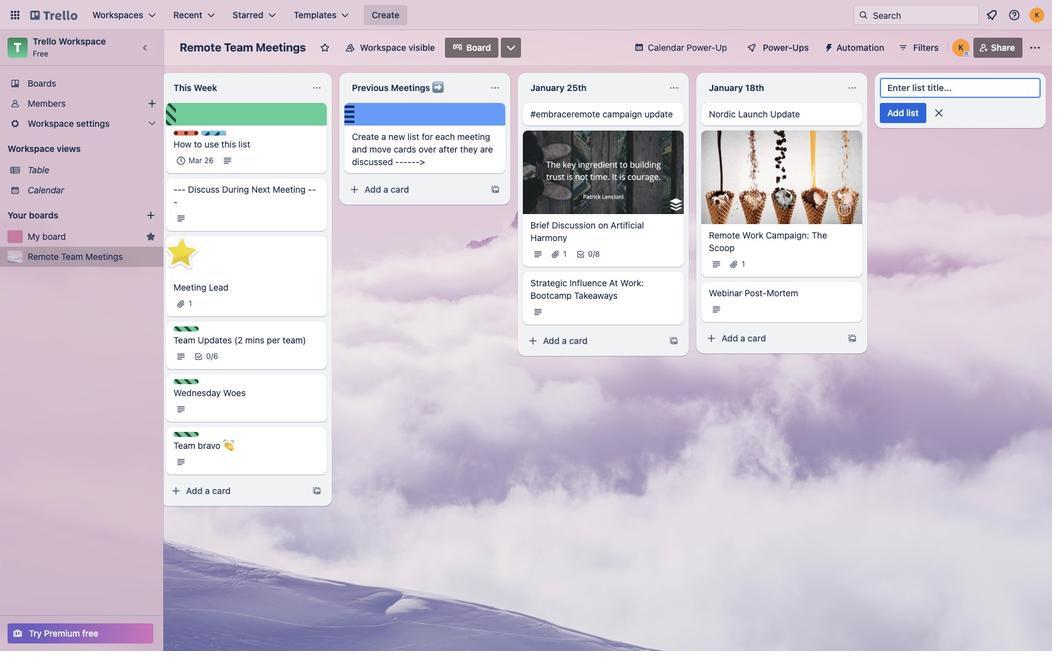 Task type: describe. For each thing, give the bounding box(es) containing it.
8
[[595, 249, 600, 259]]

t
[[14, 40, 22, 55]]

filters
[[913, 42, 939, 53]]

your boards
[[8, 210, 58, 221]]

show menu image
[[1029, 41, 1042, 54]]

woes
[[223, 388, 246, 399]]

wednesday woes link
[[174, 387, 319, 400]]

per
[[267, 335, 280, 346]]

templates button
[[286, 5, 357, 25]]

workspace for workspace settings
[[28, 118, 74, 129]]

after
[[439, 144, 458, 155]]

this
[[221, 139, 236, 150]]

calendar for calendar
[[28, 185, 64, 196]]

bravo
[[198, 441, 221, 451]]

Enter list title… text field
[[880, 78, 1041, 98]]

share button
[[974, 38, 1023, 58]]

primary element
[[0, 0, 1052, 30]]

26
[[204, 156, 214, 165]]

Board name text field
[[174, 38, 312, 58]]

updates
[[198, 335, 232, 346]]

👏
[[223, 441, 234, 451]]

premium
[[44, 629, 80, 639]]

mar
[[189, 156, 202, 165]]

2 vertical spatial 1
[[189, 299, 192, 309]]

the
[[812, 230, 827, 241]]

calendar power-up
[[648, 42, 727, 53]]

boards link
[[0, 74, 163, 94]]

members link
[[0, 94, 163, 114]]

brief discussion on artificial harmony
[[531, 220, 644, 243]]

team inside text box
[[224, 41, 253, 54]]

add a card button for 18th
[[702, 329, 840, 349]]

board link
[[445, 38, 499, 58]]

use
[[204, 139, 219, 150]]

mortem
[[767, 288, 798, 299]]

workspace settings button
[[0, 114, 163, 134]]

brief
[[531, 220, 550, 230]]

color: sky, title: none image
[[201, 131, 226, 136]]

discussed
[[352, 157, 393, 167]]

scoop
[[709, 243, 735, 254]]

card for 25th
[[569, 335, 588, 346]]

board
[[467, 42, 491, 53]]

a inside 'create a new list for each meeting and move cards over after they are discussed ------>'
[[381, 131, 386, 142]]

remote work campaign: the scoop
[[709, 230, 827, 254]]

mins
[[245, 335, 264, 346]]

move
[[370, 144, 391, 155]]

board
[[42, 231, 66, 242]]

back to home image
[[30, 5, 77, 25]]

0 horizontal spatial kendallparks02 (kendallparks02) image
[[952, 39, 970, 57]]

add for january 25th
[[543, 335, 560, 346]]

cards
[[394, 144, 416, 155]]

january for january 18th
[[709, 82, 743, 93]]

January 18th text field
[[702, 78, 842, 98]]

week
[[194, 82, 217, 93]]

➡️
[[433, 82, 444, 93]]

lead
[[209, 282, 229, 293]]

workspace navigation collapse icon image
[[137, 39, 155, 57]]

strategic
[[531, 278, 567, 288]]

remote team meetings link
[[28, 251, 156, 263]]

post-
[[745, 288, 767, 299]]

card for 18th
[[748, 333, 766, 344]]

search image
[[859, 10, 869, 20]]

add for january 18th
[[722, 333, 738, 344]]

0 for 0 / 8
[[588, 249, 593, 259]]

team updates (2 mins per team)
[[174, 335, 306, 346]]

this week
[[174, 82, 217, 93]]

for
[[422, 131, 433, 142]]

team down my board link
[[61, 251, 83, 262]]

create button
[[364, 5, 407, 25]]

this
[[174, 82, 192, 93]]

on
[[598, 220, 608, 230]]

brief discussion on artificial harmony link
[[531, 219, 676, 244]]

strategic influence at work: bootcamp takeaways
[[531, 278, 644, 301]]

wednesday
[[174, 388, 221, 399]]

workspace visible button
[[337, 38, 443, 58]]

previous
[[352, 82, 389, 93]]

1 for scoop
[[742, 260, 745, 269]]

nordic launch update
[[709, 109, 800, 119]]

create from template… image for previous meetings ➡️
[[490, 185, 500, 195]]

0 horizontal spatial remote team meetings
[[28, 251, 123, 262]]

add board image
[[146, 211, 156, 221]]

each
[[435, 131, 455, 142]]

--- discuss during next meeting -- - link
[[174, 184, 319, 209]]

a for this week
[[205, 486, 210, 497]]

settings
[[76, 118, 110, 129]]

table
[[28, 165, 49, 175]]

card for meetings
[[391, 184, 409, 195]]

meeting inside --- discuss during next meeting -- -
[[273, 184, 306, 195]]

my
[[28, 231, 40, 242]]

calendar power-up link
[[627, 38, 735, 58]]

launch
[[738, 109, 768, 119]]

boards
[[28, 78, 56, 89]]

create a new list for each meeting and move cards over after they are discussed ------> link
[[352, 131, 498, 168]]

workspaces
[[92, 9, 143, 20]]

/ for 8
[[593, 249, 595, 259]]

automation button
[[819, 38, 892, 58]]

add a card for meetings
[[365, 184, 409, 195]]

add a card for week
[[186, 486, 231, 497]]

how to use this list
[[174, 139, 250, 150]]

workspace for workspace views
[[8, 143, 55, 154]]

starred icon image
[[146, 232, 156, 242]]

Mar 26 checkbox
[[174, 153, 217, 168]]

my board
[[28, 231, 66, 242]]

meeting lead
[[174, 282, 229, 293]]

workspace for workspace visible
[[360, 42, 406, 53]]

meetings inside previous meetings ➡️ text box
[[391, 82, 430, 93]]

campaign:
[[766, 230, 809, 241]]

they
[[460, 144, 478, 155]]

starred button
[[225, 5, 284, 25]]

starred
[[233, 9, 264, 20]]

your boards with 2 items element
[[8, 208, 127, 223]]

a for january 18th
[[741, 333, 745, 344]]

star or unstar board image
[[320, 43, 330, 53]]

card for week
[[212, 486, 231, 497]]

over
[[419, 144, 436, 155]]

nordic launch update link
[[709, 108, 855, 121]]

how
[[174, 139, 192, 150]]

/ for 6
[[211, 352, 213, 361]]

previous meetings ➡️
[[352, 82, 444, 93]]

bootcamp
[[531, 290, 572, 301]]

during
[[222, 184, 249, 195]]

a for january 25th
[[562, 335, 567, 346]]

add list button
[[880, 103, 926, 123]]

workspace visible
[[360, 42, 435, 53]]

power-ups
[[763, 42, 809, 53]]

star image
[[160, 232, 203, 275]]



Task type: locate. For each thing, give the bounding box(es) containing it.
power-ups button
[[738, 38, 817, 58]]

open information menu image
[[1008, 9, 1021, 21]]

color: green, title: "recurring item" element
[[174, 327, 199, 332], [174, 380, 199, 385], [174, 433, 199, 438]]

how to use this list link
[[174, 138, 319, 151]]

create up and
[[352, 131, 379, 142]]

calendar inside calendar "link"
[[28, 185, 64, 196]]

0 for 0 / 6
[[206, 352, 211, 361]]

add a card button down "webinar post-mortem" link
[[702, 329, 840, 349]]

create
[[372, 9, 399, 20], [352, 131, 379, 142]]

a down webinar post-mortem
[[741, 333, 745, 344]]

list inside 'create a new list for each meeting and move cards over after they are discussed ------>'
[[408, 131, 419, 142]]

webinar
[[709, 288, 742, 299]]

calendar left up
[[648, 42, 684, 53]]

color: green, title: "recurring item" element up updates
[[174, 327, 199, 332]]

a up move
[[381, 131, 386, 142]]

1 down work
[[742, 260, 745, 269]]

your
[[8, 210, 27, 221]]

meetings down my board link
[[85, 251, 123, 262]]

0 vertical spatial /
[[593, 249, 595, 259]]

0 vertical spatial calendar
[[648, 42, 684, 53]]

add down discussed
[[365, 184, 381, 195]]

#embraceremote
[[531, 109, 600, 119]]

/ down updates
[[211, 352, 213, 361]]

sm image
[[819, 38, 837, 55]]

members
[[28, 98, 66, 109]]

power- up january 18th at right
[[687, 42, 716, 53]]

up
[[716, 42, 727, 53]]

0 left 8
[[588, 249, 593, 259]]

list left for in the left top of the page
[[408, 131, 419, 142]]

january 25th
[[531, 82, 587, 93]]

power- inside 'calendar power-up' link
[[687, 42, 716, 53]]

card down 👏
[[212, 486, 231, 497]]

1 horizontal spatial list
[[408, 131, 419, 142]]

remote up scoop
[[709, 230, 740, 241]]

add a card for 18th
[[722, 333, 766, 344]]

1 vertical spatial remote
[[709, 230, 740, 241]]

1 power- from the left
[[687, 42, 716, 53]]

1 horizontal spatial meeting
[[273, 184, 306, 195]]

templates
[[294, 9, 337, 20]]

workspace down "members"
[[28, 118, 74, 129]]

this member is an admin of this board. image
[[964, 51, 969, 57]]

remote for remote team meetings link
[[28, 251, 59, 262]]

2 horizontal spatial remote
[[709, 230, 740, 241]]

boards
[[29, 210, 58, 221]]

color: green, title: "recurring item" element for team bravo 👏
[[174, 433, 199, 438]]

list inside add list button
[[907, 107, 919, 118]]

discuss
[[188, 184, 220, 195]]

team left bravo
[[174, 441, 195, 451]]

workspace down create button
[[360, 42, 406, 53]]

team
[[224, 41, 253, 54], [61, 251, 83, 262], [174, 335, 195, 346], [174, 441, 195, 451]]

0 horizontal spatial remote
[[28, 251, 59, 262]]

Search field
[[869, 6, 979, 25]]

remote inside text box
[[180, 41, 221, 54]]

meeting left lead
[[174, 282, 206, 293]]

try premium free button
[[8, 624, 153, 644]]

1 vertical spatial 0
[[206, 352, 211, 361]]

add down bootcamp
[[543, 335, 560, 346]]

0 notifications image
[[984, 8, 1000, 23]]

create up workspace visible button
[[372, 9, 399, 20]]

0 / 6
[[206, 352, 218, 361]]

1 horizontal spatial 1
[[563, 249, 567, 259]]

calendar down table
[[28, 185, 64, 196]]

-
[[395, 157, 399, 167], [399, 157, 403, 167], [403, 157, 408, 167], [408, 157, 412, 167], [412, 157, 416, 167], [416, 157, 420, 167], [174, 184, 178, 195], [178, 184, 182, 195], [182, 184, 186, 195], [308, 184, 312, 195], [312, 184, 316, 195], [174, 197, 178, 207]]

remote team meetings down starred
[[180, 41, 306, 54]]

list right this
[[239, 139, 250, 150]]

table link
[[28, 164, 156, 177]]

This Week text field
[[166, 78, 307, 98]]

create from template… image for this week
[[312, 487, 322, 497]]

1 vertical spatial kendallparks02 (kendallparks02) image
[[952, 39, 970, 57]]

meetings
[[256, 41, 306, 54], [391, 82, 430, 93], [85, 251, 123, 262]]

add a card button for meetings
[[344, 180, 483, 200]]

1 horizontal spatial /
[[593, 249, 595, 259]]

add a card down bravo
[[186, 486, 231, 497]]

color: green, title: "recurring item" element for wednesday woes
[[174, 380, 199, 385]]

wednesday woes
[[174, 388, 246, 399]]

update
[[645, 109, 673, 119]]

remote work campaign: the scoop link
[[709, 230, 855, 255]]

1 color: green, title: "recurring item" element from the top
[[174, 327, 199, 332]]

add
[[888, 107, 904, 118], [365, 184, 381, 195], [722, 333, 738, 344], [543, 335, 560, 346], [186, 486, 203, 497]]

0 horizontal spatial calendar
[[28, 185, 64, 196]]

card down post-
[[748, 333, 766, 344]]

1 horizontal spatial 0
[[588, 249, 593, 259]]

workspace inside trello workspace free
[[59, 36, 106, 47]]

2 vertical spatial remote
[[28, 251, 59, 262]]

color: red, title: none image
[[174, 131, 199, 136]]

0 horizontal spatial create from template… image
[[312, 487, 322, 497]]

kendallparks02 (kendallparks02) image right filters
[[952, 39, 970, 57]]

customize views image
[[505, 41, 518, 54]]

meetings left ➡️
[[391, 82, 430, 93]]

trello
[[33, 36, 56, 47]]

1 horizontal spatial power-
[[763, 42, 793, 53]]

create inside 'create a new list for each meeting and move cards over after they are discussed ------>'
[[352, 131, 379, 142]]

workspace views
[[8, 143, 81, 154]]

add left cancel list editing image
[[888, 107, 904, 118]]

1 vertical spatial 1
[[742, 260, 745, 269]]

list left cancel list editing image
[[907, 107, 919, 118]]

6
[[213, 352, 218, 361]]

color: green, title: "recurring item" element for team updates (2 mins per team)
[[174, 327, 199, 332]]

filters button
[[895, 38, 943, 58]]

1 january from the left
[[531, 82, 565, 93]]

card down discussed
[[391, 184, 409, 195]]

create from template… image
[[847, 334, 857, 344]]

0 vertical spatial kendallparks02 (kendallparks02) image
[[1030, 8, 1045, 23]]

1 horizontal spatial remote
[[180, 41, 221, 54]]

2 horizontal spatial meetings
[[391, 82, 430, 93]]

0 vertical spatial meetings
[[256, 41, 306, 54]]

1 horizontal spatial create from template… image
[[490, 185, 500, 195]]

1 horizontal spatial remote team meetings
[[180, 41, 306, 54]]

>
[[420, 157, 425, 167]]

share
[[991, 42, 1015, 53]]

a down discussed
[[384, 184, 388, 195]]

meeting
[[273, 184, 306, 195], [174, 282, 206, 293]]

january inside text box
[[531, 82, 565, 93]]

add a card button for week
[[166, 482, 304, 502]]

are
[[480, 144, 493, 155]]

1 vertical spatial meeting
[[174, 282, 206, 293]]

2 color: green, title: "recurring item" element from the top
[[174, 380, 199, 385]]

2 horizontal spatial create from template… image
[[669, 336, 679, 346]]

meeting right next on the left top of the page
[[273, 184, 306, 195]]

add for this week
[[186, 486, 203, 497]]

0 left 6
[[206, 352, 211, 361]]

create for create
[[372, 9, 399, 20]]

workspace right trello
[[59, 36, 106, 47]]

0 horizontal spatial meeting
[[174, 282, 206, 293]]

try premium free
[[29, 629, 98, 639]]

2 power- from the left
[[763, 42, 793, 53]]

1 vertical spatial /
[[211, 352, 213, 361]]

january for january 25th
[[531, 82, 565, 93]]

add a card button
[[344, 180, 483, 200], [702, 329, 840, 349], [523, 331, 661, 351], [166, 482, 304, 502]]

add inside button
[[888, 107, 904, 118]]

0 vertical spatial create from template… image
[[490, 185, 500, 195]]

team down starred
[[224, 41, 253, 54]]

t link
[[8, 38, 28, 58]]

nordic
[[709, 109, 736, 119]]

team updates (2 mins per team) link
[[174, 334, 319, 347]]

0 vertical spatial remote
[[180, 41, 221, 54]]

try
[[29, 629, 42, 639]]

add for previous meetings ➡️
[[365, 184, 381, 195]]

(2
[[234, 335, 243, 346]]

at
[[609, 278, 618, 288]]

meetings inside remote team meetings link
[[85, 251, 123, 262]]

0 horizontal spatial 1
[[189, 299, 192, 309]]

/ down the brief discussion on artificial harmony
[[593, 249, 595, 259]]

1 horizontal spatial january
[[709, 82, 743, 93]]

remote down "recent" "popup button"
[[180, 41, 221, 54]]

january up nordic
[[709, 82, 743, 93]]

influence
[[570, 278, 607, 288]]

1 horizontal spatial calendar
[[648, 42, 684, 53]]

remote down my board at the left top
[[28, 251, 59, 262]]

1 vertical spatial create
[[352, 131, 379, 142]]

add a card button down 👏
[[166, 482, 304, 502]]

list inside how to use this list link
[[239, 139, 250, 150]]

0 vertical spatial 0
[[588, 249, 593, 259]]

create from template… image
[[490, 185, 500, 195], [669, 336, 679, 346], [312, 487, 322, 497]]

new
[[389, 131, 405, 142]]

0 horizontal spatial 0
[[206, 352, 211, 361]]

strategic influence at work: bootcamp takeaways link
[[531, 277, 676, 302]]

add a card down bootcamp
[[543, 335, 588, 346]]

create for create a new list for each meeting and move cards over after they are discussed ------>
[[352, 131, 379, 142]]

add a card button down takeaways at the top right of page
[[523, 331, 661, 351]]

Previous Meetings ➡️ text field
[[344, 78, 485, 98]]

0 vertical spatial 1
[[563, 249, 567, 259]]

#embraceremote campaign update
[[531, 109, 673, 119]]

add a card
[[365, 184, 409, 195], [722, 333, 766, 344], [543, 335, 588, 346], [186, 486, 231, 497]]

calendar for calendar power-up
[[648, 42, 684, 53]]

workspace inside dropdown button
[[28, 118, 74, 129]]

1 down harmony
[[563, 249, 567, 259]]

1 horizontal spatial meetings
[[256, 41, 306, 54]]

2 january from the left
[[709, 82, 743, 93]]

kendallparks02 (kendallparks02) image right open information menu icon
[[1030, 8, 1045, 23]]

1 vertical spatial meetings
[[391, 82, 430, 93]]

create from template… image for january 25th
[[669, 336, 679, 346]]

2 horizontal spatial list
[[907, 107, 919, 118]]

2 vertical spatial color: green, title: "recurring item" element
[[174, 433, 199, 438]]

meetings inside "remote team meetings" text box
[[256, 41, 306, 54]]

0 horizontal spatial /
[[211, 352, 213, 361]]

3 color: green, title: "recurring item" element from the top
[[174, 433, 199, 438]]

add down the team bravo 👏
[[186, 486, 203, 497]]

team left updates
[[174, 335, 195, 346]]

0 horizontal spatial list
[[239, 139, 250, 150]]

1 vertical spatial remote team meetings
[[28, 251, 123, 262]]

remote team meetings inside text box
[[180, 41, 306, 54]]

add a card down discussed
[[365, 184, 409, 195]]

mar 26
[[189, 156, 214, 165]]

a
[[381, 131, 386, 142], [384, 184, 388, 195], [741, 333, 745, 344], [562, 335, 567, 346], [205, 486, 210, 497]]

workspace settings
[[28, 118, 110, 129]]

1 vertical spatial create from template… image
[[669, 336, 679, 346]]

remote for "remote work campaign: the scoop" link
[[709, 230, 740, 241]]

1 vertical spatial calendar
[[28, 185, 64, 196]]

0 horizontal spatial meetings
[[85, 251, 123, 262]]

meeting inside "link"
[[174, 282, 206, 293]]

color: green, title: "recurring item" element up the team bravo 👏
[[174, 433, 199, 438]]

#embraceremote campaign update link
[[531, 108, 676, 121]]

discussion
[[552, 220, 596, 230]]

a for previous meetings ➡️
[[384, 184, 388, 195]]

0 vertical spatial meeting
[[273, 184, 306, 195]]

/
[[593, 249, 595, 259], [211, 352, 213, 361]]

workspace up table
[[8, 143, 55, 154]]

power- up january 18th text field
[[763, 42, 793, 53]]

1
[[563, 249, 567, 259], [742, 260, 745, 269], [189, 299, 192, 309]]

add a card down webinar post-mortem
[[722, 333, 766, 344]]

add a card button for 25th
[[523, 331, 661, 351]]

takeaways
[[574, 290, 618, 301]]

work
[[743, 230, 764, 241]]

card down takeaways at the top right of page
[[569, 335, 588, 346]]

25th
[[567, 82, 587, 93]]

January 25th text field
[[523, 78, 664, 98]]

recent button
[[166, 5, 223, 25]]

--- discuss during next meeting -- -
[[174, 184, 316, 207]]

1 down meeting lead
[[189, 299, 192, 309]]

2 vertical spatial meetings
[[85, 251, 123, 262]]

calendar inside 'calendar power-up' link
[[648, 42, 684, 53]]

create inside button
[[372, 9, 399, 20]]

2 vertical spatial create from template… image
[[312, 487, 322, 497]]

artificial
[[611, 220, 644, 230]]

0 vertical spatial create
[[372, 9, 399, 20]]

workspace inside button
[[360, 42, 406, 53]]

color: green, title: "recurring item" element up wednesday
[[174, 380, 199, 385]]

1 for harmony
[[563, 249, 567, 259]]

remote team meetings down my board link
[[28, 251, 123, 262]]

meeting
[[457, 131, 490, 142]]

meetings down "starred" popup button
[[256, 41, 306, 54]]

2 horizontal spatial 1
[[742, 260, 745, 269]]

0 vertical spatial color: green, title: "recurring item" element
[[174, 327, 199, 332]]

power- inside power-ups button
[[763, 42, 793, 53]]

add a card button down >
[[344, 180, 483, 200]]

add down webinar
[[722, 333, 738, 344]]

0 horizontal spatial power-
[[687, 42, 716, 53]]

0 vertical spatial remote team meetings
[[180, 41, 306, 54]]

automation
[[837, 42, 884, 53]]

kendallparks02 (kendallparks02) image
[[1030, 8, 1045, 23], [952, 39, 970, 57]]

january left 25th at top
[[531, 82, 565, 93]]

create a new list for each meeting and move cards over after they are discussed ------>
[[352, 131, 493, 167]]

views
[[57, 143, 81, 154]]

1 horizontal spatial kendallparks02 (kendallparks02) image
[[1030, 8, 1045, 23]]

0 horizontal spatial january
[[531, 82, 565, 93]]

remote inside remote work campaign: the scoop
[[709, 230, 740, 241]]

cancel list editing image
[[933, 107, 945, 119]]

next
[[252, 184, 270, 195]]

meeting lead link
[[174, 282, 319, 294]]

calendar link
[[28, 184, 156, 197]]

a down bravo
[[205, 486, 210, 497]]

a down bootcamp
[[562, 335, 567, 346]]

1 vertical spatial color: green, title: "recurring item" element
[[174, 380, 199, 385]]

18th
[[746, 82, 764, 93]]

january inside text field
[[709, 82, 743, 93]]

add a card for 25th
[[543, 335, 588, 346]]

0
[[588, 249, 593, 259], [206, 352, 211, 361]]



Task type: vqa. For each thing, say whether or not it's contained in the screenshot.
howard (howard38800628) image
no



